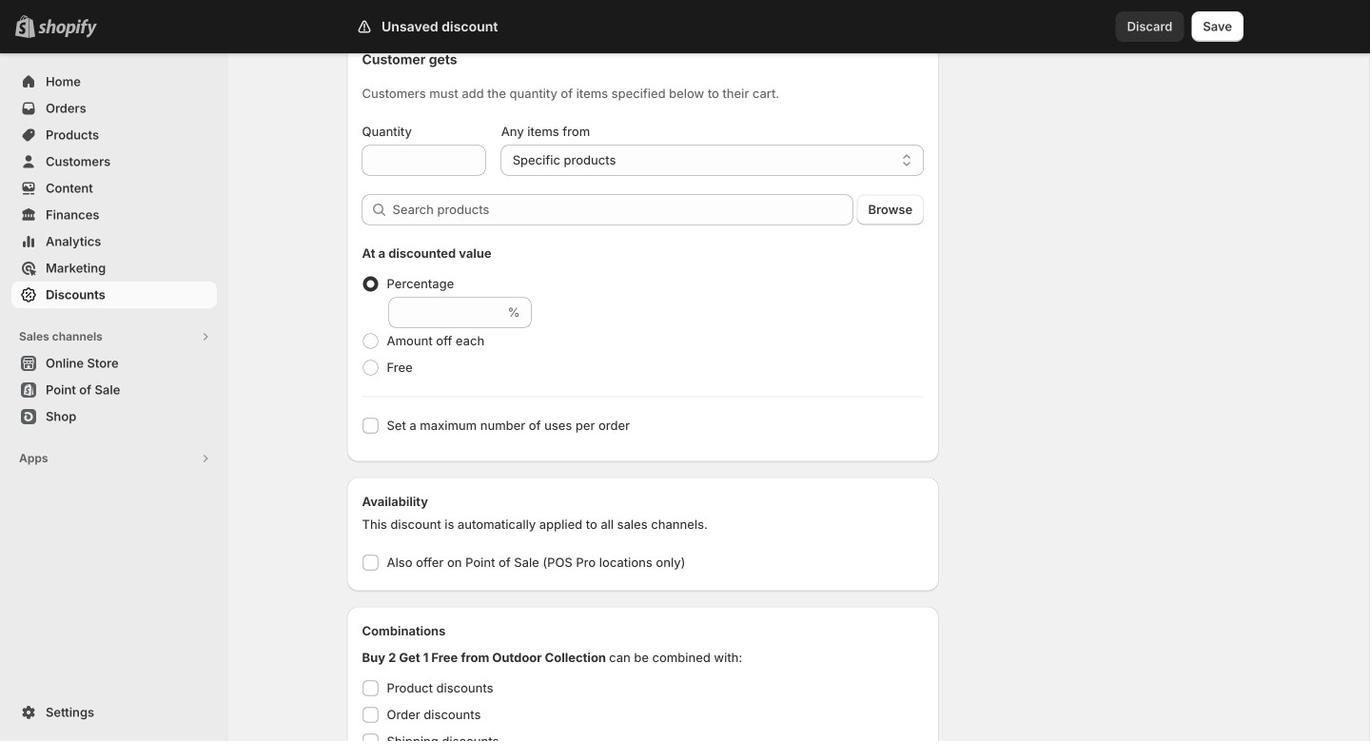 Task type: locate. For each thing, give the bounding box(es) containing it.
None text field
[[389, 297, 504, 328]]

None text field
[[362, 145, 486, 176]]

shopify image
[[38, 19, 97, 38]]



Task type: describe. For each thing, give the bounding box(es) containing it.
Search products text field
[[392, 195, 853, 225]]



Task type: vqa. For each thing, say whether or not it's contained in the screenshot.
Line chart IMAGE
no



